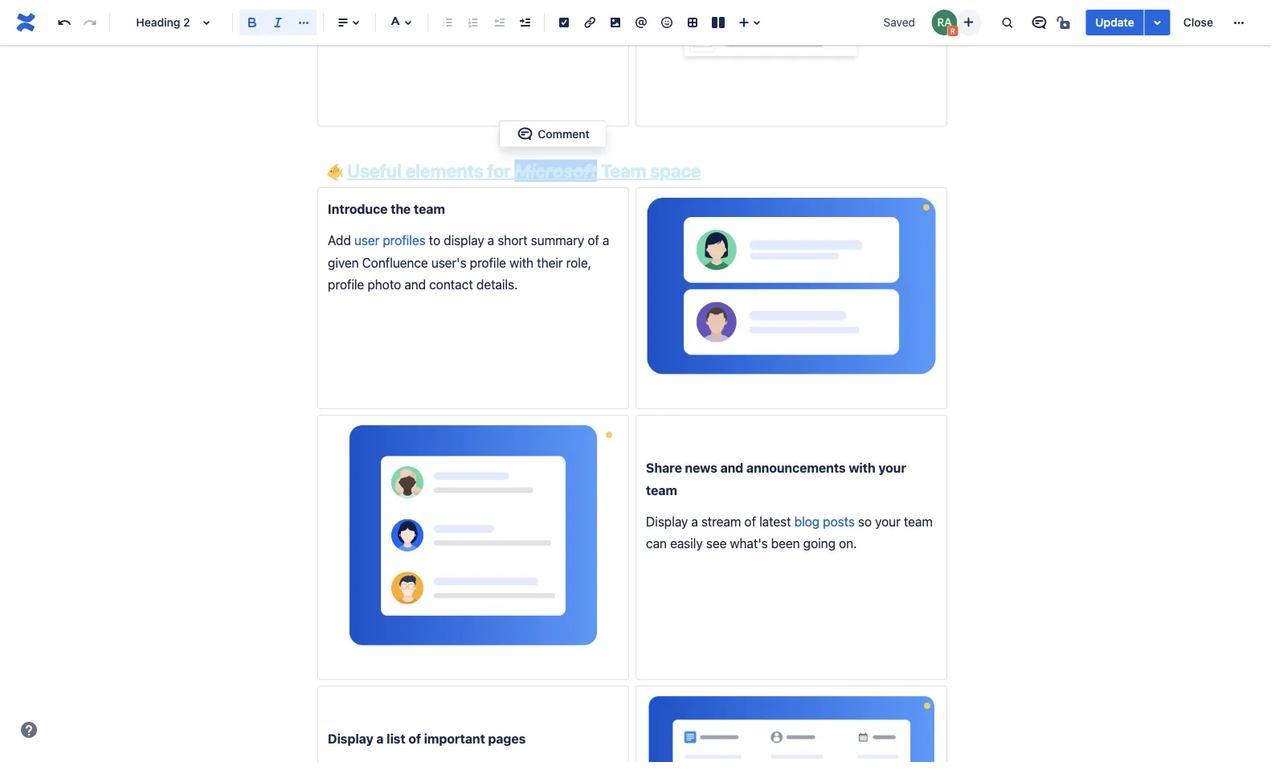Task type: locate. For each thing, give the bounding box(es) containing it.
confluence
[[362, 255, 428, 270]]

been
[[771, 536, 800, 551]]

0 vertical spatial team
[[414, 201, 445, 216]]

profile
[[470, 255, 506, 270], [328, 277, 364, 292]]

ruby anderson image
[[932, 10, 958, 35]]

saved
[[884, 16, 916, 29]]

adjust update settings image
[[1148, 13, 1168, 32]]

going
[[804, 536, 836, 551]]

with inside share news and announcements with your team
[[849, 460, 876, 475]]

0 horizontal spatial and
[[405, 277, 426, 292]]

space
[[650, 160, 701, 181]]

profile up details.
[[470, 255, 506, 270]]

so your team can easily see what's been going on.
[[646, 514, 936, 551]]

so
[[858, 514, 872, 529]]

numbered list ⌘⇧7 image
[[464, 13, 483, 32]]

display
[[646, 514, 688, 529], [328, 731, 374, 746]]

to display a short summary of a given confluence user's profile with their role, profile photo and contact details.
[[328, 233, 613, 292]]

photo
[[368, 277, 401, 292]]

0 vertical spatial display
[[646, 514, 688, 529]]

display left list
[[328, 731, 374, 746]]

0 horizontal spatial profile
[[328, 277, 364, 292]]

1 vertical spatial with
[[849, 460, 876, 475]]

user
[[354, 233, 380, 248]]

comment button
[[506, 124, 599, 143]]

1 horizontal spatial profile
[[470, 255, 506, 270]]

short
[[498, 233, 528, 248]]

summary
[[531, 233, 585, 248]]

profile down "given"
[[328, 277, 364, 292]]

team for so your team can easily see what's been going on.
[[904, 514, 933, 529]]

more formatting image
[[294, 13, 314, 32]]

2 vertical spatial team
[[904, 514, 933, 529]]

0 vertical spatial with
[[510, 255, 534, 270]]

blog posts link
[[795, 514, 855, 529]]

1 horizontal spatial display
[[646, 514, 688, 529]]

confluence image
[[13, 10, 39, 35], [13, 10, 39, 35]]

no restrictions image
[[1056, 13, 1075, 32]]

and right news
[[721, 460, 744, 475]]

team down share
[[646, 482, 678, 497]]

find and replace image
[[998, 13, 1017, 32]]

0 horizontal spatial team
[[414, 201, 445, 216]]

2
[[183, 16, 190, 29]]

user profiles link
[[354, 233, 426, 248]]

layouts image
[[709, 13, 728, 32]]

1 horizontal spatial and
[[721, 460, 744, 475]]

team
[[414, 201, 445, 216], [646, 482, 678, 497], [904, 514, 933, 529]]

undo ⌘z image
[[55, 13, 74, 32]]

0 vertical spatial and
[[405, 277, 426, 292]]

introduce the team
[[328, 201, 445, 216]]

contact
[[429, 277, 473, 292]]

1 horizontal spatial of
[[588, 233, 600, 248]]

invite to edit image
[[959, 12, 979, 32]]

the
[[391, 201, 411, 216]]

close button
[[1174, 10, 1223, 35]]

1 vertical spatial your
[[875, 514, 901, 529]]

2 vertical spatial of
[[409, 731, 421, 746]]

with up so at right
[[849, 460, 876, 475]]

2 horizontal spatial of
[[745, 514, 756, 529]]

and
[[405, 277, 426, 292], [721, 460, 744, 475]]

and down confluence
[[405, 277, 426, 292]]

heading 2 button
[[117, 5, 226, 40]]

with down short
[[510, 255, 534, 270]]

0 horizontal spatial of
[[409, 731, 421, 746]]

on.
[[839, 536, 857, 551]]

more image
[[1230, 13, 1249, 32]]

a right summary
[[603, 233, 610, 248]]

comment image
[[516, 124, 535, 143]]

1 vertical spatial and
[[721, 460, 744, 475]]

action item image
[[555, 13, 574, 32]]

bullet list ⌘⇧8 image
[[438, 13, 457, 32]]

with
[[510, 255, 534, 270], [849, 460, 876, 475]]

0 horizontal spatial with
[[510, 255, 534, 270]]

help image
[[19, 720, 39, 740]]

team right so at right
[[904, 514, 933, 529]]

a
[[488, 233, 495, 248], [603, 233, 610, 248], [692, 514, 698, 529], [377, 731, 384, 746]]

1 horizontal spatial team
[[646, 482, 678, 497]]

1 vertical spatial profile
[[328, 277, 364, 292]]

of for display a list of important pages
[[409, 731, 421, 746]]

0 vertical spatial your
[[879, 460, 907, 475]]

2 horizontal spatial team
[[904, 514, 933, 529]]

team right the
[[414, 201, 445, 216]]

your
[[879, 460, 907, 475], [875, 514, 901, 529]]

list
[[387, 731, 406, 746]]

introduce
[[328, 201, 388, 216]]

details.
[[477, 277, 518, 292]]

of up "what's"
[[745, 514, 756, 529]]

of up role,
[[588, 233, 600, 248]]

team inside so your team can easily see what's been going on.
[[904, 514, 933, 529]]

blog
[[795, 514, 820, 529]]

0 vertical spatial profile
[[470, 255, 506, 270]]

of
[[588, 233, 600, 248], [745, 514, 756, 529], [409, 731, 421, 746]]

display up can
[[646, 514, 688, 529]]

0 horizontal spatial display
[[328, 731, 374, 746]]

1 vertical spatial of
[[745, 514, 756, 529]]

of right list
[[409, 731, 421, 746]]

pages
[[488, 731, 526, 746]]

their
[[537, 255, 563, 270]]

display a stream of latest blog posts
[[646, 514, 855, 529]]

1 vertical spatial team
[[646, 482, 678, 497]]

1 horizontal spatial with
[[849, 460, 876, 475]]

0 vertical spatial of
[[588, 233, 600, 248]]

1 vertical spatial display
[[328, 731, 374, 746]]



Task type: vqa. For each thing, say whether or not it's contained in the screenshot.
:fish: icon
no



Task type: describe. For each thing, give the bounding box(es) containing it.
of inside the to display a short summary of a given confluence user's profile with their role, profile photo and contact details.
[[588, 233, 600, 248]]

comment
[[538, 127, 590, 140]]

add
[[328, 233, 351, 248]]

:tropical_fish: image
[[327, 164, 343, 181]]

team
[[601, 160, 647, 181]]

heading
[[136, 16, 180, 29]]

display for display a list of important pages
[[328, 731, 374, 746]]

can
[[646, 536, 667, 551]]

a left short
[[488, 233, 495, 248]]

outdent ⇧tab image
[[490, 13, 509, 32]]

for
[[487, 160, 511, 181]]

bold ⌘b image
[[243, 13, 262, 32]]

given
[[328, 255, 359, 270]]

:tropical_fish: image
[[327, 164, 343, 181]]

redo ⌘⇧z image
[[80, 13, 100, 32]]

your inside share news and announcements with your team
[[879, 460, 907, 475]]

what's
[[730, 536, 768, 551]]

role,
[[566, 255, 592, 270]]

italic ⌘i image
[[268, 13, 288, 32]]

useful
[[347, 160, 402, 181]]

microsoft
[[515, 160, 597, 181]]

team for introduce the team
[[414, 201, 445, 216]]

share news and announcements with your team
[[646, 460, 910, 497]]

a left list
[[377, 731, 384, 746]]

latest
[[760, 514, 791, 529]]

display for display a stream of latest blog posts
[[646, 514, 688, 529]]

add user profiles
[[328, 233, 426, 248]]

update button
[[1086, 10, 1144, 35]]

add image, video, or file image
[[606, 13, 625, 32]]

update
[[1096, 16, 1135, 29]]

easily
[[670, 536, 703, 551]]

align left image
[[334, 13, 353, 32]]

elements
[[406, 160, 484, 181]]

link image
[[580, 13, 600, 32]]

emoji image
[[658, 13, 677, 32]]

a up easily
[[692, 514, 698, 529]]

indent tab image
[[515, 13, 535, 32]]

user's
[[432, 255, 467, 270]]

useful elements for microsoft team space
[[347, 160, 701, 181]]

news
[[685, 460, 718, 475]]

your inside so your team can easily see what's been going on.
[[875, 514, 901, 529]]

important
[[424, 731, 485, 746]]

of for display a stream of latest blog posts
[[745, 514, 756, 529]]

with inside the to display a short summary of a given confluence user's profile with their role, profile photo and contact details.
[[510, 255, 534, 270]]

display
[[444, 233, 484, 248]]

table image
[[683, 13, 703, 32]]

and inside share news and announcements with your team
[[721, 460, 744, 475]]

see
[[706, 536, 727, 551]]

share
[[646, 460, 682, 475]]

and inside the to display a short summary of a given confluence user's profile with their role, profile photo and contact details.
[[405, 277, 426, 292]]

team inside share news and announcements with your team
[[646, 482, 678, 497]]

to
[[429, 233, 441, 248]]

stream
[[702, 514, 741, 529]]

announcements
[[747, 460, 846, 475]]

comment icon image
[[1030, 13, 1049, 32]]

mention image
[[632, 13, 651, 32]]

posts
[[823, 514, 855, 529]]

profiles
[[383, 233, 426, 248]]

display a list of important pages
[[328, 731, 526, 746]]

close
[[1184, 16, 1214, 29]]

heading 2
[[136, 16, 190, 29]]



